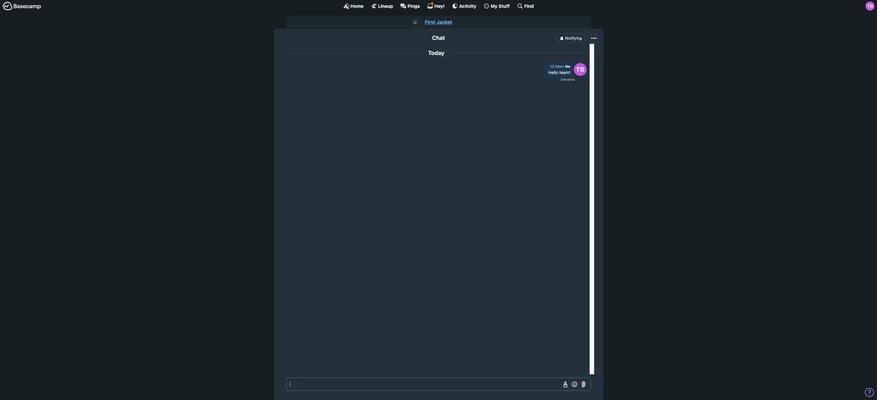 Task type: describe. For each thing, give the bounding box(es) containing it.
hey!
[[435, 3, 445, 9]]

hello
[[549, 70, 559, 75]]

find
[[525, 3, 534, 9]]

chat
[[432, 35, 445, 41]]

10:09am
[[551, 65, 565, 69]]

tyler black image inside main 'element'
[[866, 2, 875, 11]]

notifying link
[[557, 33, 587, 43]]

10:09am element
[[551, 65, 565, 69]]

activity link
[[452, 3, 477, 9]]

main element
[[0, 0, 878, 12]]

stuff
[[499, 3, 510, 9]]

lineup
[[378, 3, 393, 9]]

my stuff
[[491, 3, 510, 9]]

home
[[351, 3, 364, 9]]

10:09am link
[[551, 65, 565, 69]]

home link
[[344, 3, 364, 9]]

team!
[[560, 70, 571, 75]]

hey! button
[[428, 2, 445, 9]]



Task type: vqa. For each thing, say whether or not it's contained in the screenshot.
10:09Am
yes



Task type: locate. For each thing, give the bounding box(es) containing it.
0 vertical spatial tyler black image
[[866, 2, 875, 11]]

tyler black image
[[866, 2, 875, 11], [574, 63, 587, 76]]

activity
[[460, 3, 477, 9]]

jacket
[[437, 19, 453, 25]]

0 horizontal spatial tyler black image
[[574, 63, 587, 76]]

first jacket link
[[425, 19, 453, 25]]

1 horizontal spatial tyler black image
[[866, 2, 875, 11]]

pings
[[408, 3, 420, 9]]

None text field
[[286, 378, 592, 392]]

1 vertical spatial tyler black image
[[574, 63, 587, 76]]

lineup link
[[371, 3, 393, 9]]

first jacket
[[425, 19, 453, 25]]

my
[[491, 3, 498, 9]]

switch accounts image
[[2, 2, 41, 11]]

today
[[428, 50, 445, 56]]

find button
[[517, 3, 534, 9]]

10:09am hello team!
[[549, 65, 571, 75]]

my stuff button
[[484, 3, 510, 9]]

first
[[425, 19, 436, 25]]

pings button
[[401, 3, 420, 9]]

notifying
[[566, 36, 582, 41]]



